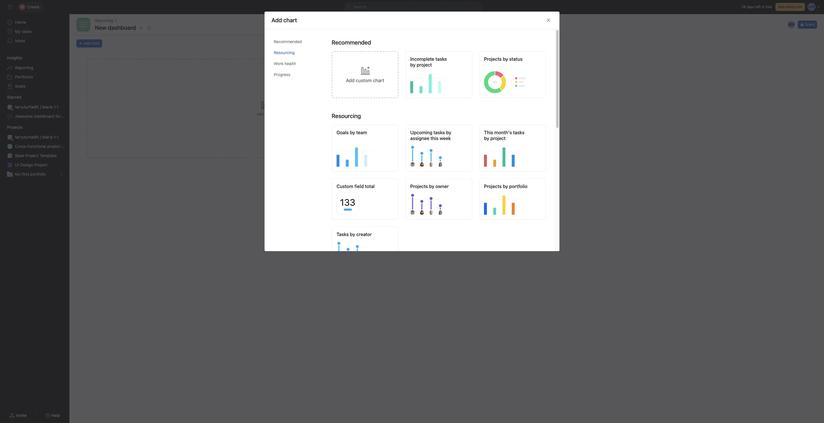 Task type: describe. For each thing, give the bounding box(es) containing it.
assignee
[[411, 136, 430, 141]]

by portfolio
[[503, 184, 528, 189]]

incomplete tasks by project button
[[406, 51, 473, 98]]

tasks by creator button
[[332, 227, 399, 268]]

custom field total button
[[332, 178, 399, 220]]

terryturtle85 / maria 1:1 link for dashboard
[[3, 102, 66, 112]]

projects by owner
[[411, 184, 449, 189]]

show options image
[[139, 25, 143, 30]]

in
[[763, 5, 766, 9]]

base project template link
[[3, 151, 66, 160]]

0 vertical spatial add chart button
[[76, 39, 102, 47]]

projects for projects by status
[[485, 56, 502, 62]]

this month's tasks by project button
[[480, 125, 547, 172]]

tasks for incomplete
[[436, 56, 447, 62]]

tasks inside the this month's tasks by project
[[514, 130, 525, 135]]

starred
[[7, 95, 21, 100]]

by status
[[503, 56, 523, 62]]

design
[[20, 162, 33, 167]]

goals by team button
[[332, 125, 399, 172]]

add billing info button
[[776, 3, 806, 11]]

plan
[[61, 144, 69, 149]]

incomplete tasks by project
[[411, 56, 447, 67]]

terryturtle85 for cross-
[[15, 135, 39, 140]]

projects by status
[[485, 56, 523, 62]]

project
[[47, 144, 60, 149]]

projects by portfolio
[[485, 184, 528, 189]]

my for my tasks
[[15, 29, 21, 34]]

by team
[[350, 130, 368, 135]]

add billing info
[[779, 5, 803, 9]]

awesome
[[15, 114, 33, 119]]

ui
[[15, 162, 19, 167]]

month's
[[495, 130, 512, 135]]

awesome dashboard for new project
[[15, 114, 84, 119]]

29
[[743, 5, 747, 9]]

/ for dashboard
[[40, 104, 41, 109]]

0 horizontal spatial chart
[[91, 41, 100, 45]]

projects by portfolio button
[[480, 178, 547, 220]]

home
[[15, 20, 26, 25]]

portfolios link
[[3, 72, 66, 82]]

dashboard
[[34, 114, 54, 119]]

resourcing inside button
[[274, 50, 295, 55]]

global element
[[0, 14, 69, 49]]

0 horizontal spatial add chart
[[84, 41, 100, 45]]

custom
[[337, 184, 354, 189]]

mw button
[[788, 21, 796, 29]]

upcoming tasks by assignee this week
[[411, 130, 452, 141]]

/ for functional
[[40, 135, 41, 140]]

by creator
[[350, 232, 372, 237]]

my first portfolio
[[15, 172, 46, 177]]

0 vertical spatial reporting
[[95, 18, 113, 23]]

goals for goals
[[15, 84, 26, 89]]

add custom chart button
[[332, 51, 399, 98]]

template
[[40, 153, 57, 158]]

work health button
[[274, 58, 323, 69]]

share button
[[799, 21, 818, 29]]

by project inside incomplete tasks by project
[[411, 62, 432, 67]]

1 horizontal spatial resourcing
[[332, 112, 361, 119]]

work health
[[274, 61, 296, 66]]

terryturtle85 / maria 1:1 for functional
[[15, 135, 59, 140]]

recommended button
[[274, 36, 323, 47]]

cross-
[[15, 144, 28, 149]]

awesome dashboard for new project link
[[3, 112, 84, 121]]

add to starred image
[[147, 25, 152, 30]]

starred button
[[0, 94, 21, 100]]

image of a numeric rollup card image
[[337, 192, 396, 215]]

this
[[485, 130, 494, 135]]

terryturtle85 for awesome
[[15, 104, 39, 109]]

home link
[[3, 18, 66, 27]]

project inside "starred" element
[[71, 114, 84, 119]]

work
[[274, 61, 284, 66]]

tasks by creator
[[337, 232, 372, 237]]

field total
[[355, 184, 375, 189]]

mw
[[789, 22, 796, 27]]

reporting link inside insights element
[[3, 63, 66, 72]]

image of a multicolored donut chart image
[[485, 70, 544, 93]]

progress button
[[274, 69, 323, 80]]

search list box
[[344, 2, 483, 12]]

insights button
[[0, 55, 22, 61]]

cross-functional project plan
[[15, 144, 69, 149]]

share
[[806, 22, 815, 27]]

projects by status button
[[480, 51, 547, 98]]

custom chart
[[356, 78, 385, 83]]

projects button
[[0, 124, 23, 130]]

tasks
[[337, 232, 349, 237]]

1 horizontal spatial reporting link
[[95, 17, 113, 24]]

new
[[62, 114, 70, 119]]



Task type: locate. For each thing, give the bounding box(es) containing it.
goals for goals by team
[[337, 130, 349, 135]]

1 vertical spatial my
[[15, 172, 21, 177]]

tasks inside upcoming tasks by assignee this week
[[434, 130, 445, 135]]

0 horizontal spatial by project
[[411, 62, 432, 67]]

0 vertical spatial add chart
[[84, 41, 100, 45]]

by project inside the this month's tasks by project
[[485, 136, 506, 141]]

my
[[15, 29, 21, 34], [15, 172, 21, 177]]

0 horizontal spatial recommended
[[274, 39, 302, 44]]

first
[[22, 172, 29, 177]]

maria up the cross-functional project plan
[[42, 135, 53, 140]]

my up inbox
[[15, 29, 21, 34]]

projects inside button
[[485, 184, 502, 189]]

0 vertical spatial reporting link
[[95, 17, 113, 24]]

image of a multicolored column chart image for by portfolio
[[485, 192, 544, 215]]

goals inside insights element
[[15, 84, 26, 89]]

ui design project
[[15, 162, 47, 167]]

1 vertical spatial 1:1
[[54, 135, 59, 140]]

1 my from the top
[[15, 29, 21, 34]]

1 vertical spatial image of a multicolored column chart image
[[485, 192, 544, 215]]

maria for functional
[[42, 135, 53, 140]]

projects element
[[0, 122, 69, 180]]

projects inside button
[[485, 56, 502, 62]]

image of a multicolored column chart image for month's
[[485, 143, 544, 167]]

0 horizontal spatial image of a blue lollipop chart image
[[337, 240, 396, 263]]

my tasks link
[[3, 27, 66, 36]]

projects left by portfolio
[[485, 184, 502, 189]]

image of a purple lollipop chart image
[[411, 192, 470, 215]]

my inside projects element
[[15, 172, 21, 177]]

1:1 up project
[[54, 135, 59, 140]]

2 recommended from the left
[[332, 39, 371, 46]]

terryturtle85 / maria 1:1 link for functional
[[3, 133, 66, 142]]

1 vertical spatial maria
[[42, 135, 53, 140]]

1:1 inside "starred" element
[[54, 104, 59, 109]]

1 1:1 from the top
[[54, 104, 59, 109]]

terryturtle85 / maria 1:1 inside "starred" element
[[15, 104, 59, 109]]

image of a blue lollipop chart image
[[411, 143, 470, 167], [337, 240, 396, 263]]

tasks right incomplete
[[436, 56, 447, 62]]

1 horizontal spatial goals
[[337, 130, 349, 135]]

custom field total
[[337, 184, 375, 189]]

resourcing
[[274, 50, 295, 55], [332, 112, 361, 119]]

recommended
[[274, 39, 302, 44], [332, 39, 371, 46]]

projects inside dropdown button
[[7, 125, 23, 130]]

info
[[797, 5, 803, 9]]

1 terryturtle85 from the top
[[15, 104, 39, 109]]

maria up the awesome dashboard for new project
[[42, 104, 53, 109]]

my first portfolio link
[[3, 170, 66, 179]]

image of a blue lollipop chart image inside tasks by creator 'button'
[[337, 240, 396, 263]]

0 vertical spatial image of a multicolored column chart image
[[485, 143, 544, 167]]

image of a blue lollipop chart image inside "upcoming tasks by assignee this week" button
[[411, 143, 470, 167]]

add chart
[[84, 41, 100, 45], [257, 112, 273, 116]]

1 recommended from the left
[[274, 39, 302, 44]]

tasks for my
[[22, 29, 32, 34]]

days
[[748, 5, 755, 9]]

resourcing button
[[274, 47, 323, 58]]

portfolios
[[15, 74, 33, 79]]

goals
[[15, 84, 26, 89], [337, 130, 349, 135]]

terryturtle85 / maria 1:1 link
[[3, 102, 66, 112], [3, 133, 66, 142]]

1:1
[[54, 104, 59, 109], [54, 135, 59, 140]]

1 terryturtle85 / maria 1:1 from the top
[[15, 104, 59, 109]]

0 vertical spatial terryturtle85 / maria 1:1
[[15, 104, 59, 109]]

project right new
[[71, 114, 84, 119]]

insights element
[[0, 53, 69, 92]]

1:1 inside projects element
[[54, 135, 59, 140]]

image of a green column chart image
[[411, 70, 470, 93]]

0 vertical spatial /
[[40, 104, 41, 109]]

my inside global element
[[15, 29, 21, 34]]

projects by owner button
[[406, 178, 473, 220]]

portfolio
[[30, 172, 46, 177]]

1 horizontal spatial recommended
[[332, 39, 371, 46]]

tasks down 'home'
[[22, 29, 32, 34]]

terryturtle85 / maria 1:1 for dashboard
[[15, 104, 59, 109]]

terryturtle85 / maria 1:1 up awesome dashboard for new project link
[[15, 104, 59, 109]]

goals by team
[[337, 130, 368, 135]]

terryturtle85 inside "starred" element
[[15, 104, 39, 109]]

1 vertical spatial terryturtle85 / maria 1:1 link
[[3, 133, 66, 142]]

1 horizontal spatial image of a blue lollipop chart image
[[411, 143, 470, 167]]

/ up the cross-functional project plan
[[40, 135, 41, 140]]

0 vertical spatial resourcing
[[274, 50, 295, 55]]

0 vertical spatial my
[[15, 29, 21, 34]]

projects left by status
[[485, 56, 502, 62]]

by
[[447, 130, 452, 135]]

1 vertical spatial reporting
[[15, 65, 33, 70]]

0 horizontal spatial resourcing
[[274, 50, 295, 55]]

close image
[[547, 18, 551, 23]]

maria inside "starred" element
[[42, 104, 53, 109]]

/
[[40, 104, 41, 109], [40, 135, 41, 140]]

terryturtle85 up cross-
[[15, 135, 39, 140]]

base project template
[[15, 153, 57, 158]]

1 horizontal spatial chart
[[265, 112, 273, 116]]

my tasks
[[15, 29, 32, 34]]

image of a blue lollipop chart image down this week
[[411, 143, 470, 167]]

goals link
[[3, 82, 66, 91]]

terryturtle85
[[15, 104, 39, 109], [15, 135, 39, 140]]

project
[[71, 114, 84, 119], [25, 153, 39, 158], [34, 162, 47, 167]]

1 vertical spatial chart
[[265, 112, 273, 116]]

terryturtle85 / maria 1:1
[[15, 104, 59, 109], [15, 135, 59, 140]]

by project down this
[[485, 136, 506, 141]]

/ inside "starred" element
[[40, 104, 41, 109]]

0 vertical spatial image of a blue lollipop chart image
[[411, 143, 470, 167]]

goals inside button
[[337, 130, 349, 135]]

new dashboard
[[95, 24, 136, 31]]

projects for projects by portfolio
[[485, 184, 502, 189]]

1 vertical spatial terryturtle85
[[15, 135, 39, 140]]

my for my first portfolio
[[15, 172, 21, 177]]

goals down the portfolios on the top left of the page
[[15, 84, 26, 89]]

1 image of a multicolored column chart image from the top
[[485, 143, 544, 167]]

tasks right month's
[[514, 130, 525, 135]]

image of a multicolored column chart image inside projects by portfolio button
[[485, 192, 544, 215]]

2 maria from the top
[[42, 135, 53, 140]]

1:1 for for
[[54, 104, 59, 109]]

1 horizontal spatial reporting
[[95, 18, 113, 23]]

invite button
[[6, 410, 30, 421]]

terryturtle85 / maria 1:1 link up dashboard
[[3, 102, 66, 112]]

1 maria from the top
[[42, 104, 53, 109]]

base
[[15, 153, 24, 158]]

add
[[779, 5, 785, 9], [84, 41, 90, 45], [346, 78, 355, 83], [257, 112, 264, 116]]

ui design project link
[[3, 160, 66, 170]]

0 vertical spatial by project
[[411, 62, 432, 67]]

maria
[[42, 104, 53, 109], [42, 135, 53, 140]]

project up 'portfolio'
[[34, 162, 47, 167]]

cross-functional project plan link
[[3, 142, 69, 151]]

chart
[[91, 41, 100, 45], [265, 112, 273, 116]]

1 vertical spatial terryturtle85 / maria 1:1
[[15, 135, 59, 140]]

trial
[[767, 5, 773, 9]]

1 vertical spatial add chart
[[257, 112, 273, 116]]

reporting link up new dashboard
[[95, 17, 113, 24]]

2 terryturtle85 / maria 1:1 link from the top
[[3, 133, 66, 142]]

reporting inside insights element
[[15, 65, 33, 70]]

starred element
[[0, 92, 84, 122]]

terryturtle85 up "awesome" on the left of page
[[15, 104, 39, 109]]

0 horizontal spatial reporting link
[[3, 63, 66, 72]]

image of a blue column chart image
[[337, 143, 396, 167]]

terryturtle85 / maria 1:1 link up functional
[[3, 133, 66, 142]]

29 days left in trial
[[743, 5, 773, 9]]

0 vertical spatial project
[[71, 114, 84, 119]]

maria for dashboard
[[42, 104, 53, 109]]

2 terryturtle85 from the top
[[15, 135, 39, 140]]

projects down "awesome" on the left of page
[[7, 125, 23, 130]]

terryturtle85 / maria 1:1 inside projects element
[[15, 135, 59, 140]]

project up ui design project
[[25, 153, 39, 158]]

projects for projects
[[7, 125, 23, 130]]

1 vertical spatial reporting link
[[3, 63, 66, 72]]

terryturtle85 / maria 1:1 link inside "starred" element
[[3, 102, 66, 112]]

1 vertical spatial image of a blue lollipop chart image
[[337, 240, 396, 263]]

left
[[756, 5, 762, 9]]

1 terryturtle85 / maria 1:1 link from the top
[[3, 102, 66, 112]]

tasks inside incomplete tasks by project
[[436, 56, 447, 62]]

image of a multicolored column chart image down by portfolio
[[485, 192, 544, 215]]

tasks up this week
[[434, 130, 445, 135]]

progress
[[274, 72, 291, 77]]

add chart button
[[76, 39, 102, 47], [87, 59, 444, 158]]

by project down incomplete
[[411, 62, 432, 67]]

1 / from the top
[[40, 104, 41, 109]]

health
[[285, 61, 296, 66]]

image of a multicolored column chart image
[[485, 143, 544, 167], [485, 192, 544, 215]]

goals left by team
[[337, 130, 349, 135]]

add custom chart
[[346, 78, 385, 83]]

by owner
[[430, 184, 449, 189]]

image of a multicolored column chart image down the this month's tasks by project on the top
[[485, 143, 544, 167]]

2 1:1 from the top
[[54, 135, 59, 140]]

terryturtle85 / maria 1:1 up functional
[[15, 135, 59, 140]]

1 vertical spatial by project
[[485, 136, 506, 141]]

recommended inside button
[[274, 39, 302, 44]]

terryturtle85 inside projects element
[[15, 135, 39, 140]]

2 terryturtle85 / maria 1:1 from the top
[[15, 135, 59, 140]]

tasks for upcoming
[[434, 130, 445, 135]]

resourcing up goals by team
[[332, 112, 361, 119]]

add chart
[[272, 17, 297, 23]]

by project
[[411, 62, 432, 67], [485, 136, 506, 141]]

search
[[354, 4, 367, 9]]

projects for projects by owner
[[411, 184, 428, 189]]

1 vertical spatial resourcing
[[332, 112, 361, 119]]

0 horizontal spatial goals
[[15, 84, 26, 89]]

projects
[[485, 56, 502, 62], [7, 125, 23, 130], [411, 184, 428, 189], [485, 184, 502, 189]]

for
[[56, 114, 61, 119]]

0 vertical spatial 1:1
[[54, 104, 59, 109]]

0 vertical spatial maria
[[42, 104, 53, 109]]

projects left by owner
[[411, 184, 428, 189]]

this month's tasks by project
[[485, 130, 525, 141]]

1 vertical spatial project
[[25, 153, 39, 158]]

inbox link
[[3, 36, 66, 45]]

image of a blue lollipop chart image for tasks by creator
[[337, 240, 396, 263]]

incomplete
[[411, 56, 435, 62]]

billing
[[786, 5, 796, 9]]

maria inside projects element
[[42, 135, 53, 140]]

1 horizontal spatial by project
[[485, 136, 506, 141]]

this week
[[431, 136, 451, 141]]

/ inside projects element
[[40, 135, 41, 140]]

2 my from the top
[[15, 172, 21, 177]]

tasks inside my tasks link
[[22, 29, 32, 34]]

1 vertical spatial /
[[40, 135, 41, 140]]

image of a blue lollipop chart image for upcoming tasks by assignee this week
[[411, 143, 470, 167]]

projects inside "button"
[[411, 184, 428, 189]]

image of a multicolored column chart image inside this month's tasks by project 'button'
[[485, 143, 544, 167]]

1 horizontal spatial add chart
[[257, 112, 273, 116]]

1 vertical spatial goals
[[337, 130, 349, 135]]

functional
[[28, 144, 46, 149]]

resourcing up work health
[[274, 50, 295, 55]]

upcoming tasks by assignee this week button
[[406, 125, 473, 172]]

2 image of a multicolored column chart image from the top
[[485, 192, 544, 215]]

hide sidebar image
[[8, 5, 12, 9]]

invite
[[16, 413, 27, 418]]

reporting up new dashboard
[[95, 18, 113, 23]]

reporting
[[95, 18, 113, 23], [15, 65, 33, 70]]

2 / from the top
[[40, 135, 41, 140]]

0 vertical spatial terryturtle85 / maria 1:1 link
[[3, 102, 66, 112]]

search button
[[344, 2, 483, 12]]

0 vertical spatial chart
[[91, 41, 100, 45]]

0 vertical spatial goals
[[15, 84, 26, 89]]

0 horizontal spatial reporting
[[15, 65, 33, 70]]

my left first
[[15, 172, 21, 177]]

insights
[[7, 55, 22, 60]]

1:1 up for
[[54, 104, 59, 109]]

reporting up the portfolios on the top left of the page
[[15, 65, 33, 70]]

inbox
[[15, 38, 25, 43]]

reporting link up the portfolios on the top left of the page
[[3, 63, 66, 72]]

0 vertical spatial terryturtle85
[[15, 104, 39, 109]]

1 vertical spatial add chart button
[[87, 59, 444, 158]]

report image
[[80, 21, 87, 28]]

/ up dashboard
[[40, 104, 41, 109]]

image of a blue lollipop chart image down by creator
[[337, 240, 396, 263]]

1:1 for project
[[54, 135, 59, 140]]

2 vertical spatial project
[[34, 162, 47, 167]]

upcoming
[[411, 130, 433, 135]]



Task type: vqa. For each thing, say whether or not it's contained in the screenshot.
terryturtle85 / Maria 1:1 corresponding to functional
yes



